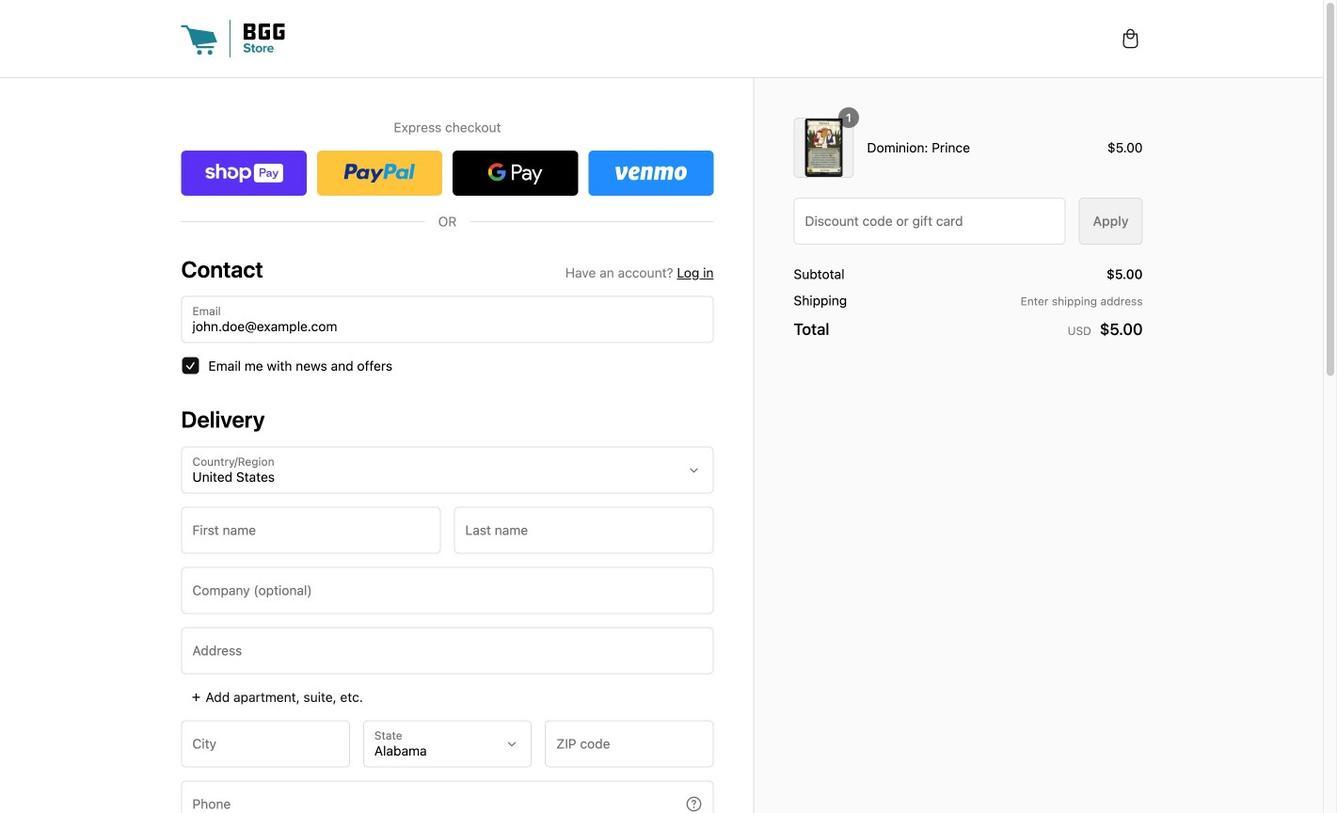 Task type: locate. For each thing, give the bounding box(es) containing it.
First name text field
[[182, 508, 440, 553]]

row
[[794, 107, 1143, 178], [794, 264, 1143, 284], [794, 291, 1143, 310], [794, 317, 1143, 341]]

Address text field
[[182, 628, 713, 673]]

Phone telephone field
[[182, 782, 686, 813]]

None email field
[[182, 297, 713, 342]]

table
[[794, 264, 1143, 341]]

City text field
[[182, 721, 349, 767]]

1 row from the top
[[794, 107, 1143, 178]]

None checkbox
[[181, 356, 200, 375]]

cell
[[794, 107, 859, 178]]

more information image
[[686, 796, 703, 813]]



Task type: vqa. For each thing, say whether or not it's contained in the screenshot.
Address TEXT BOX
yes



Task type: describe. For each thing, give the bounding box(es) containing it.
2 row from the top
[[794, 264, 1143, 284]]

4 row from the top
[[794, 317, 1143, 341]]

Last name text field
[[455, 508, 713, 553]]

dominion: prince for use with the board game d, dominion, sold at the boardgamegeek store image
[[794, 118, 854, 178]]

ZIP code text field
[[546, 721, 713, 767]]

Company (optional) text field
[[182, 568, 713, 613]]

3 row from the top
[[794, 291, 1143, 310]]



